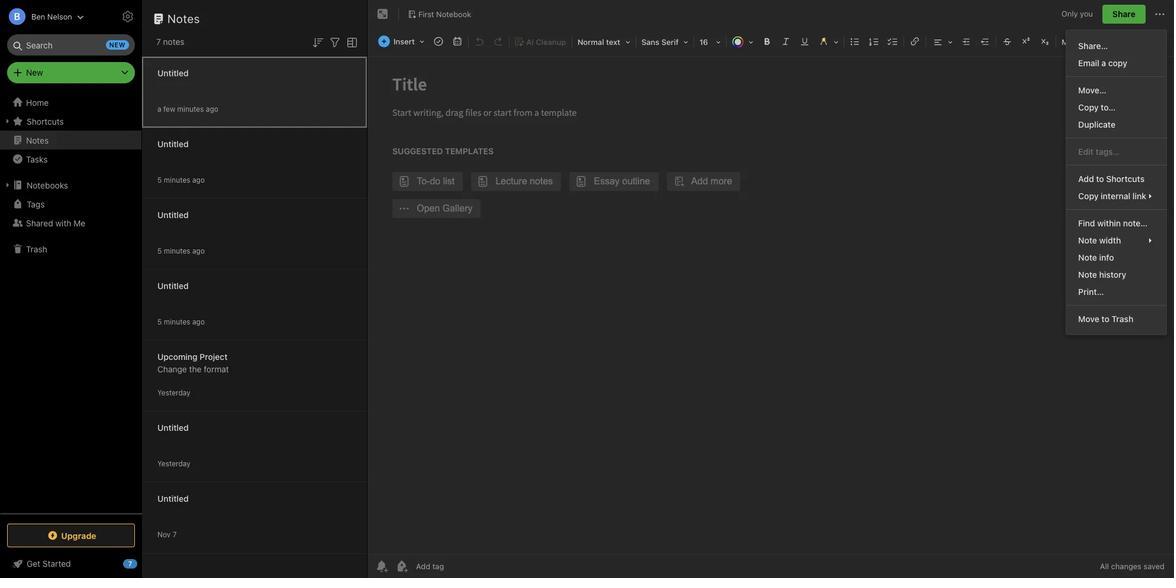 Task type: vqa. For each thing, say whether or not it's contained in the screenshot.
5 minutes ago
yes



Task type: describe. For each thing, give the bounding box(es) containing it.
get started
[[27, 559, 71, 569]]

calendar event image
[[449, 33, 466, 50]]

project
[[200, 352, 228, 362]]

3 5 from the top
[[157, 317, 162, 326]]

1 5 minutes ago from the top
[[157, 175, 205, 184]]

only you
[[1062, 9, 1093, 18]]

you
[[1080, 9, 1093, 18]]

sans
[[641, 37, 659, 47]]

add tag image
[[395, 560, 409, 574]]

underline image
[[797, 33, 813, 50]]

normal text
[[578, 37, 620, 47]]

note info link
[[1066, 249, 1166, 266]]

internal
[[1101, 191, 1130, 201]]

home link
[[0, 93, 142, 112]]

notes
[[163, 37, 184, 47]]

tasks
[[26, 154, 48, 164]]

first notebook button
[[404, 6, 475, 22]]

Heading level field
[[573, 33, 634, 50]]

sans serif
[[641, 37, 679, 47]]

italic image
[[778, 33, 794, 50]]

16
[[699, 37, 708, 47]]

1 yesterday from the top
[[157, 389, 190, 397]]

new
[[109, 41, 125, 49]]

me
[[74, 218, 85, 228]]

saved
[[1144, 562, 1165, 572]]

subscript image
[[1037, 33, 1053, 50]]

bulleted list image
[[847, 33, 863, 50]]

click to collapse image
[[138, 557, 146, 571]]

insert
[[394, 37, 415, 46]]

Alignment field
[[927, 33, 957, 50]]

dropdown list menu
[[1066, 37, 1166, 328]]

all
[[1100, 562, 1109, 572]]

Font color field
[[728, 33, 757, 50]]

all changes saved
[[1100, 562, 1165, 572]]

first
[[418, 9, 434, 19]]

shared with me
[[26, 218, 85, 228]]

email
[[1078, 58, 1099, 68]]

find within note…
[[1078, 218, 1148, 228]]

few
[[163, 104, 175, 113]]

Help and Learning task checklist field
[[0, 555, 142, 574]]

to for move
[[1102, 314, 1109, 324]]

edit tags… link
[[1066, 143, 1166, 160]]

add filters image
[[328, 35, 342, 50]]

share button
[[1102, 5, 1146, 24]]

only
[[1062, 9, 1078, 18]]

the
[[189, 364, 201, 374]]

7 for 7
[[128, 560, 132, 568]]

ben nelson
[[31, 12, 72, 21]]

move… link
[[1066, 82, 1166, 99]]

print…
[[1078, 287, 1104, 297]]

add to shortcuts link
[[1066, 170, 1166, 188]]

shared
[[26, 218, 53, 228]]

move…
[[1078, 85, 1106, 95]]

copy to…
[[1078, 102, 1116, 112]]

trash link
[[0, 240, 141, 259]]

copy to… link
[[1066, 99, 1166, 116]]

Font family field
[[637, 33, 692, 50]]

copy internal link
[[1078, 191, 1146, 201]]

1 untitled from the top
[[157, 68, 189, 78]]

get
[[27, 559, 40, 569]]

serif
[[661, 37, 679, 47]]

find
[[1078, 218, 1095, 228]]

share
[[1113, 9, 1136, 19]]

settings image
[[121, 9, 135, 24]]

7 for 7 notes
[[156, 37, 161, 47]]

more actions image
[[1153, 7, 1167, 21]]

note width link
[[1066, 232, 1166, 249]]

started
[[43, 559, 71, 569]]

change
[[157, 364, 187, 374]]

note history link
[[1066, 266, 1166, 283]]

note window element
[[367, 0, 1174, 579]]

tags…
[[1096, 147, 1120, 157]]

link
[[1133, 191, 1146, 201]]

upgrade
[[61, 531, 96, 541]]

notes link
[[0, 131, 141, 150]]

nov
[[157, 531, 171, 539]]

within
[[1097, 218, 1121, 228]]

shortcuts inside button
[[27, 116, 64, 126]]

new
[[26, 67, 43, 78]]

5 untitled from the top
[[157, 423, 189, 433]]

normal
[[578, 37, 604, 47]]

2 yesterday from the top
[[157, 460, 190, 468]]

edit
[[1078, 147, 1094, 157]]

1 vertical spatial notes
[[26, 135, 49, 145]]

task image
[[430, 33, 447, 50]]

move
[[1078, 314, 1099, 324]]

to for add
[[1096, 174, 1104, 184]]

More actions field
[[1153, 5, 1167, 24]]

numbered list image
[[866, 33, 882, 50]]

1 horizontal spatial notes
[[167, 12, 200, 25]]

nelson
[[47, 12, 72, 21]]

2 5 minutes ago from the top
[[157, 246, 205, 255]]



Task type: locate. For each thing, give the bounding box(es) containing it.
new button
[[7, 62, 135, 83]]

strikethrough image
[[999, 33, 1015, 50]]

expand notebooks image
[[3, 180, 12, 190]]

7 left click to collapse image
[[128, 560, 132, 568]]

1 vertical spatial 5 minutes ago
[[157, 246, 205, 255]]

7 inside 'help and learning task checklist' field
[[128, 560, 132, 568]]

insert link image
[[907, 33, 923, 50]]

add a reminder image
[[375, 560, 389, 574]]

Font size field
[[695, 33, 725, 50]]

1 horizontal spatial a
[[1102, 58, 1106, 68]]

tree containing home
[[0, 93, 142, 514]]

2 5 from the top
[[157, 246, 162, 255]]

shortcuts inside dropdown list menu
[[1106, 174, 1145, 184]]

tags
[[27, 199, 45, 209]]

Note width field
[[1066, 232, 1166, 249]]

with
[[55, 218, 71, 228]]

2 copy from the top
[[1078, 191, 1099, 201]]

width
[[1099, 236, 1121, 246]]

edit tags…
[[1078, 147, 1120, 157]]

format
[[204, 364, 229, 374]]

5 minutes ago
[[157, 175, 205, 184], [157, 246, 205, 255], [157, 317, 205, 326]]

note for note history
[[1078, 270, 1097, 280]]

trash inside trash link
[[26, 244, 47, 254]]

ago
[[206, 104, 218, 113], [192, 175, 205, 184], [192, 246, 205, 255], [192, 317, 205, 326]]

find within note… link
[[1066, 215, 1166, 232]]

duplicate link
[[1066, 116, 1166, 133]]

new search field
[[15, 34, 129, 56]]

0 vertical spatial copy
[[1078, 102, 1099, 112]]

copy down "move…"
[[1078, 102, 1099, 112]]

add to shortcuts
[[1078, 174, 1145, 184]]

copy internal link link
[[1066, 188, 1166, 205]]

nov 7
[[157, 531, 177, 539]]

to
[[1096, 174, 1104, 184], [1102, 314, 1109, 324]]

notes up notes
[[167, 12, 200, 25]]

note left info on the top right of the page
[[1078, 253, 1097, 263]]

more
[[1062, 37, 1080, 47]]

copy
[[1108, 58, 1127, 68]]

note info
[[1078, 253, 1114, 263]]

to…
[[1101, 102, 1116, 112]]

Highlight field
[[814, 33, 843, 50]]

shortcuts
[[27, 116, 64, 126], [1106, 174, 1145, 184]]

to inside "add to shortcuts" link
[[1096, 174, 1104, 184]]

1 5 from the top
[[157, 175, 162, 184]]

note width
[[1078, 236, 1121, 246]]

to right add
[[1096, 174, 1104, 184]]

upcoming
[[157, 352, 197, 362]]

email a copy link
[[1066, 54, 1166, 72]]

to inside move to trash 'link'
[[1102, 314, 1109, 324]]

0 vertical spatial to
[[1096, 174, 1104, 184]]

0 vertical spatial trash
[[26, 244, 47, 254]]

1 horizontal spatial trash
[[1112, 314, 1133, 324]]

1 vertical spatial copy
[[1078, 191, 1099, 201]]

2 vertical spatial 7
[[128, 560, 132, 568]]

1 vertical spatial yesterday
[[157, 460, 190, 468]]

2 vertical spatial note
[[1078, 270, 1097, 280]]

a left copy
[[1102, 58, 1106, 68]]

add
[[1078, 174, 1094, 184]]

ben
[[31, 12, 45, 21]]

0 vertical spatial shortcuts
[[27, 116, 64, 126]]

4 untitled from the top
[[157, 281, 189, 291]]

shortcuts up the copy internal link field
[[1106, 174, 1145, 184]]

shortcuts button
[[0, 112, 141, 131]]

0 horizontal spatial trash
[[26, 244, 47, 254]]

superscript image
[[1018, 33, 1034, 50]]

expand note image
[[376, 7, 390, 21]]

upgrade button
[[7, 524, 135, 548]]

6 untitled from the top
[[157, 494, 189, 504]]

1 vertical spatial 7
[[173, 531, 177, 539]]

2 note from the top
[[1078, 253, 1097, 263]]

2 vertical spatial 5
[[157, 317, 162, 326]]

note history
[[1078, 270, 1126, 280]]

first notebook
[[418, 9, 471, 19]]

print… link
[[1066, 283, 1166, 301]]

text
[[606, 37, 620, 47]]

0 horizontal spatial 7
[[128, 560, 132, 568]]

0 horizontal spatial notes
[[26, 135, 49, 145]]

note inside field
[[1078, 236, 1097, 246]]

copy for copy to…
[[1078, 102, 1099, 112]]

0 vertical spatial note
[[1078, 236, 1097, 246]]

2 untitled from the top
[[157, 139, 189, 149]]

home
[[26, 97, 49, 107]]

share…
[[1078, 41, 1108, 51]]

shortcuts down home
[[27, 116, 64, 126]]

tasks button
[[0, 150, 141, 169]]

outdent image
[[977, 33, 994, 50]]

Insert field
[[375, 33, 428, 50]]

1 copy from the top
[[1078, 102, 1099, 112]]

2 horizontal spatial 7
[[173, 531, 177, 539]]

1 vertical spatial trash
[[1112, 314, 1133, 324]]

shared with me link
[[0, 214, 141, 233]]

note…
[[1123, 218, 1148, 228]]

info
[[1099, 253, 1114, 263]]

1 vertical spatial to
[[1102, 314, 1109, 324]]

1 horizontal spatial 7
[[156, 37, 161, 47]]

7 left notes
[[156, 37, 161, 47]]

3 untitled from the top
[[157, 210, 189, 220]]

0 vertical spatial 5
[[157, 175, 162, 184]]

share… link
[[1066, 37, 1166, 54]]

note for note width
[[1078, 236, 1097, 246]]

indent image
[[958, 33, 975, 50]]

notes up the tasks
[[26, 135, 49, 145]]

2 vertical spatial 5 minutes ago
[[157, 317, 205, 326]]

notebooks
[[27, 180, 68, 190]]

untitled
[[157, 68, 189, 78], [157, 139, 189, 149], [157, 210, 189, 220], [157, 281, 189, 291], [157, 423, 189, 433], [157, 494, 189, 504]]

Search text field
[[15, 34, 127, 56]]

0 horizontal spatial shortcuts
[[27, 116, 64, 126]]

a few minutes ago
[[157, 104, 218, 113]]

yesterday
[[157, 389, 190, 397], [157, 460, 190, 468]]

trash down the shared
[[26, 244, 47, 254]]

checklist image
[[885, 33, 901, 50]]

a left few
[[157, 104, 161, 113]]

0 vertical spatial notes
[[167, 12, 200, 25]]

copy inside "link"
[[1078, 191, 1099, 201]]

note for note info
[[1078, 253, 1097, 263]]

copy down add
[[1078, 191, 1099, 201]]

1 horizontal spatial shortcuts
[[1106, 174, 1145, 184]]

1 vertical spatial shortcuts
[[1106, 174, 1145, 184]]

7
[[156, 37, 161, 47], [173, 531, 177, 539], [128, 560, 132, 568]]

Copy internal link field
[[1066, 188, 1166, 205]]

View options field
[[342, 34, 359, 50]]

1 vertical spatial a
[[157, 104, 161, 113]]

move to trash link
[[1066, 311, 1166, 328]]

note up print…
[[1078, 270, 1097, 280]]

copy for copy internal link
[[1078, 191, 1099, 201]]

3 note from the top
[[1078, 270, 1097, 280]]

bold image
[[759, 33, 775, 50]]

Account field
[[0, 5, 84, 28]]

0 vertical spatial yesterday
[[157, 389, 190, 397]]

trash down print… link on the right of page
[[1112, 314, 1133, 324]]

tree
[[0, 93, 142, 514]]

notebook
[[436, 9, 471, 19]]

trash inside move to trash 'link'
[[1112, 314, 1133, 324]]

0 horizontal spatial a
[[157, 104, 161, 113]]

history
[[1099, 270, 1126, 280]]

0 vertical spatial a
[[1102, 58, 1106, 68]]

Note Editor text field
[[367, 57, 1174, 554]]

move to trash
[[1078, 314, 1133, 324]]

0 vertical spatial 5 minutes ago
[[157, 175, 205, 184]]

copy
[[1078, 102, 1099, 112], [1078, 191, 1099, 201]]

1 vertical spatial note
[[1078, 253, 1097, 263]]

3 5 minutes ago from the top
[[157, 317, 205, 326]]

to right move
[[1102, 314, 1109, 324]]

a inside dropdown list menu
[[1102, 58, 1106, 68]]

email a copy
[[1078, 58, 1127, 68]]

Add tag field
[[415, 562, 504, 572]]

notes
[[167, 12, 200, 25], [26, 135, 49, 145]]

duplicate
[[1078, 120, 1115, 130]]

7 notes
[[156, 37, 184, 47]]

1 note from the top
[[1078, 236, 1097, 246]]

notebooks link
[[0, 176, 141, 195]]

0 vertical spatial 7
[[156, 37, 161, 47]]

trash
[[26, 244, 47, 254], [1112, 314, 1133, 324]]

note down find
[[1078, 236, 1097, 246]]

7 right nov
[[173, 531, 177, 539]]

Add filters field
[[328, 34, 342, 50]]

upcoming project change the format
[[157, 352, 229, 374]]

More field
[[1057, 33, 1094, 50]]

1 vertical spatial 5
[[157, 246, 162, 255]]

minutes
[[177, 104, 204, 113], [164, 175, 190, 184], [164, 246, 190, 255], [164, 317, 190, 326]]

changes
[[1111, 562, 1141, 572]]

tags button
[[0, 195, 141, 214]]

Sort options field
[[311, 34, 325, 50]]



